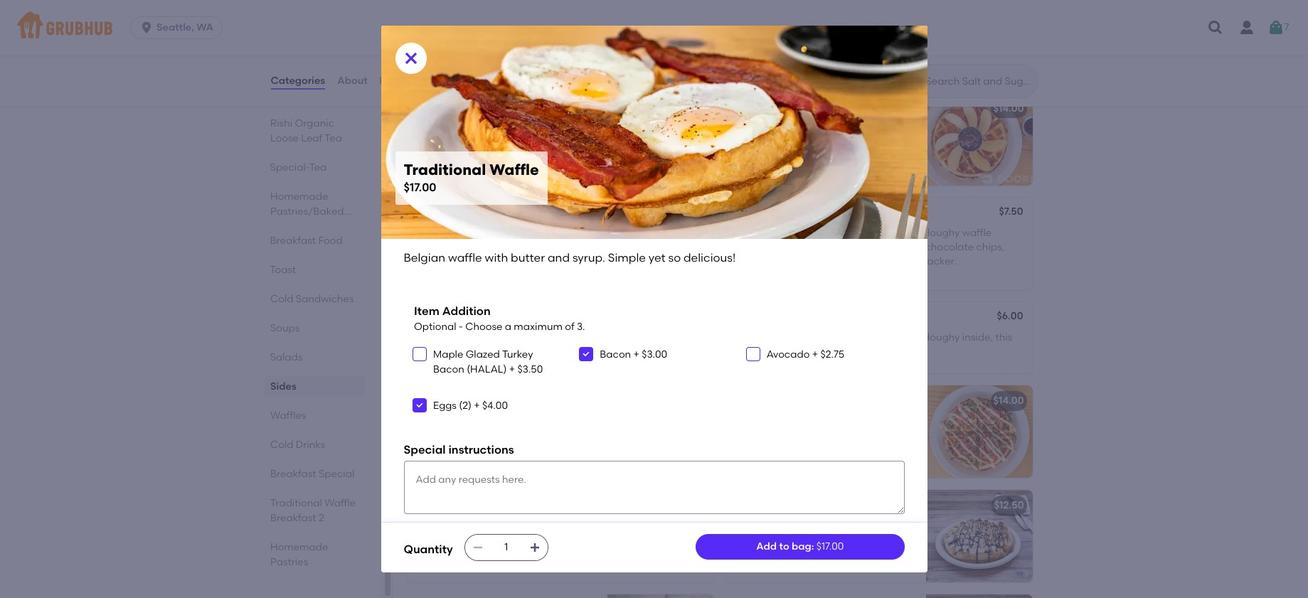 Task type: vqa. For each thing, say whether or not it's contained in the screenshot.
orders related to Past orders
no



Task type: locate. For each thing, give the bounding box(es) containing it.
strawberry banana waffle image
[[607, 93, 714, 185]]

homemade
[[270, 191, 328, 203], [270, 541, 328, 554]]

homemade down special instructions
[[415, 459, 472, 471]]

waffle inside traditional waffle breakfast 2
[[324, 497, 355, 509]]

$14.00 for belgian waffle stuffed with spinach and topped with mixed nuts and goat cheese. served with homemade date jam!
[[994, 395, 1024, 407]]

1 homemade from the top
[[270, 191, 328, 203]]

this
[[996, 331, 1013, 344]]

3 breakfast from the top
[[270, 512, 316, 524]]

melted inside belgian waffle stuffed with pastrami and topped fresh apples and melted cheddar cheese.  served with a side of our own apple butter.
[[876, 137, 910, 149]]

1 vertical spatial cold
[[270, 439, 293, 451]]

whip
[[465, 166, 488, 178]]

1 horizontal spatial $17.00
[[817, 541, 844, 553]]

fresh up apple
[[793, 137, 817, 149]]

belgian waffle stuffed with spinach and topped with mixed nuts and goat cheese. served with homemade date jam!
[[415, 415, 584, 471]]

belgian inside belgian waffle stuffed with bacon and topped fresh tomatoes, melted cheddar cheese. topped with aioli and homemade pesto sauce.
[[734, 415, 770, 427]]

1 horizontal spatial homemade
[[475, 151, 531, 163]]

1 vertical spatial $14.00
[[994, 395, 1024, 407]]

2 horizontal spatial syrup
[[785, 256, 811, 268]]

crushed
[[835, 256, 874, 268]]

2 cheddar from the top
[[734, 444, 775, 456]]

sugar up glazed
[[480, 331, 507, 344]]

fresh inside belgian waffle stuffed with bacon and topped fresh tomatoes, melted cheddar cheese. topped with aioli and homemade pesto sauce.
[[793, 430, 817, 442]]

7
[[1285, 21, 1290, 33]]

traditional up traditional waffle
[[404, 161, 486, 179]]

1 vertical spatial homemade
[[270, 541, 328, 554]]

1 vertical spatial of
[[565, 321, 575, 333]]

caramelized down smores
[[734, 227, 796, 239]]

slightly for snack!
[[888, 331, 921, 344]]

sauce.
[[844, 459, 875, 471]]

served up date
[[480, 444, 513, 456]]

yet
[[450, 241, 465, 253], [649, 251, 666, 265]]

hummingbird
[[415, 395, 482, 407]]

of left "3." at left bottom
[[565, 321, 575, 333]]

Special instructions text field
[[404, 461, 905, 514]]

stuffed up tomatoes,
[[804, 415, 838, 427]]

syrup down add
[[734, 563, 760, 575]]

traditional inside traditional waffle breakfast 2
[[270, 497, 322, 509]]

a
[[875, 151, 882, 163], [505, 321, 512, 333], [775, 346, 782, 358]]

with inside the caramelized sugar outside and slightly doughy inside waffle topped with nutella and powdered sugar!
[[485, 346, 505, 358]]

waffle for hummingbird waffle
[[485, 395, 517, 407]]

waffle inside the traditional waffle $17.00
[[490, 161, 539, 179]]

0 vertical spatial a
[[875, 151, 882, 163]]

1 horizontal spatial of
[[734, 166, 743, 178]]

svg image left 7 button
[[1207, 19, 1225, 36]]

0 vertical spatial powdered
[[566, 346, 616, 358]]

2 vertical spatial nutella
[[546, 520, 581, 532]]

1 vertical spatial graham
[[784, 563, 823, 575]]

served inside "belgian waffle stuffed with spinach and topped with mixed nuts and goat cheese. served with homemade date jam!"
[[480, 444, 513, 456]]

doughy left inside,
[[924, 331, 960, 344]]

stuffed inside "belgian waffle stuffed with spinach and topped with mixed nuts and goat cheese. served with homemade date jam!"
[[487, 415, 521, 427]]

slightly for powdered
[[569, 331, 602, 344]]

caramelized for with
[[734, 227, 796, 239]]

1 cheddar from the top
[[734, 151, 775, 163]]

outside inside the caramelized sugar outside and slightly doughy inside waffle topped with nutella and powdered sugar!
[[509, 331, 545, 344]]

svg image left seattle,
[[140, 21, 154, 35]]

delicious! down traditional waffle
[[481, 241, 526, 253]]

tea
[[324, 132, 342, 144], [309, 162, 327, 174]]

2 horizontal spatial a
[[875, 151, 882, 163]]

syrup down comes
[[415, 166, 441, 178]]

marshmallows
[[831, 241, 901, 253], [734, 534, 804, 546]]

traditional for traditional waffle
[[415, 207, 468, 219]]

side
[[884, 151, 904, 163]]

0 vertical spatial tea
[[324, 132, 342, 144]]

caramelized up maple
[[415, 331, 477, 344]]

traditional down strawberry
[[415, 122, 467, 134]]

0 horizontal spatial marshmallows
[[734, 534, 804, 546]]

liege right smores
[[773, 207, 799, 219]]

waffle inside "belgian waffle stuffed with spinach and topped with mixed nuts and goat cheese. served with homemade date jam!"
[[454, 415, 485, 427]]

butter up the "item addition optional - choose a maximum of 3."
[[511, 251, 545, 265]]

reviews button
[[379, 55, 420, 107]]

belgian
[[469, 122, 506, 134], [734, 122, 770, 134], [415, 227, 451, 239], [404, 251, 446, 265], [415, 415, 451, 427], [734, 415, 770, 427], [415, 520, 451, 532], [734, 520, 770, 532]]

mixed
[[497, 430, 527, 442]]

so down traditional waffle
[[468, 241, 478, 253]]

hummingbird waffle
[[415, 395, 517, 407]]

special down 'drinks'
[[318, 468, 354, 480]]

eggs
[[433, 400, 457, 412]]

1 vertical spatial liege
[[415, 311, 442, 323]]

cold drinks
[[270, 439, 325, 451]]

0 vertical spatial liege
[[773, 207, 799, 219]]

a right is
[[775, 346, 782, 358]]

outside inside caramelized sugar outside and slightly doughy waffle topped with melted marshmallows and chocolate chips, chocolate syrup and crushed graham cracker.
[[828, 227, 864, 239]]

topped left bag:
[[755, 549, 791, 561]]

melted up aioli
[[871, 430, 905, 442]]

sugar down 'special instructions' text field
[[657, 520, 684, 532]]

1 vertical spatial butter
[[511, 251, 545, 265]]

svg image inside 7 button
[[1268, 19, 1285, 36]]

slightly inside caramelized sugar outside and slightly doughy waffle topped with melted marshmallows and chocolate chips, chocolate syrup and crushed graham cracker.
[[888, 227, 921, 239]]

stuffed up apples
[[804, 122, 838, 134]]

cheese. for with
[[441, 444, 478, 456]]

0 vertical spatial nutella
[[502, 311, 538, 323]]

graham down bag:
[[784, 563, 823, 575]]

topped up special instructions
[[437, 430, 472, 442]]

leaf
[[301, 132, 322, 144]]

of inside the "item addition optional - choose a maximum of 3."
[[565, 321, 575, 333]]

homemade up cream
[[475, 151, 531, 163]]

slightly inside the caramelized sugar outside and slightly doughy inside waffle topped with nutella and powdered sugar!
[[569, 331, 602, 344]]

bacon
[[600, 349, 631, 361], [433, 363, 464, 375]]

belgian inside button
[[415, 520, 451, 532]]

1 vertical spatial powdered
[[605, 520, 654, 532]]

1 vertical spatial special
[[318, 468, 354, 480]]

belgian waffle with butter and syrup. simple yet so delicious! up "3." at left bottom
[[404, 251, 736, 265]]

cheese. up pesto
[[778, 444, 815, 456]]

topped down smores
[[734, 241, 769, 253]]

outside up snack!
[[828, 331, 864, 344]]

0 horizontal spatial of
[[565, 321, 575, 333]]

(halal)
[[467, 363, 507, 375]]

1 vertical spatial syrup
[[785, 256, 811, 268]]

svg image
[[1268, 19, 1285, 36], [416, 350, 424, 359], [749, 350, 758, 359], [416, 401, 424, 410], [529, 542, 541, 554]]

caramelized up is
[[734, 331, 796, 344]]

syrup for traditional
[[415, 166, 441, 178]]

1 vertical spatial served
[[480, 444, 513, 456]]

so down "$10.00"
[[668, 251, 681, 265]]

fresh inside belgian waffle stuffed with pastrami and topped fresh apples and melted cheddar cheese.  served with a side of our own apple butter.
[[793, 137, 817, 149]]

maximum
[[514, 321, 563, 333]]

homemade left pesto
[[755, 459, 812, 471]]

1 horizontal spatial liege
[[773, 207, 799, 219]]

0 horizontal spatial yet
[[450, 241, 465, 253]]

to
[[779, 541, 790, 553]]

breakfast down goods at left top
[[270, 235, 316, 247]]

slightly inside caramelized sugar outside and slightly doughy inside, this waffle is a wonderful snack!
[[888, 331, 921, 344]]

2 vertical spatial a
[[775, 346, 782, 358]]

1 horizontal spatial marshmallows
[[831, 241, 901, 253]]

$14.00 down the search salt and sugar cafe and bakery search field
[[994, 102, 1024, 114]]

0 horizontal spatial homemade
[[415, 459, 472, 471]]

served
[[540, 122, 572, 134]]

homemade up pastries
[[270, 541, 328, 554]]

topped down -
[[447, 346, 483, 358]]

topped left tomatoes,
[[755, 430, 791, 442]]

$3.00
[[642, 349, 668, 361]]

0 vertical spatial marshmallows
[[831, 241, 901, 253]]

cheese.
[[778, 151, 815, 163], [441, 444, 478, 456], [778, 444, 815, 456]]

nuts
[[529, 430, 550, 442]]

syrup down the smores liege waffle at the right of the page
[[785, 256, 811, 268]]

stuffed for apples
[[804, 122, 838, 134]]

powdered down "3." at left bottom
[[566, 346, 616, 358]]

cheese. up date
[[441, 444, 478, 456]]

melted up side
[[876, 137, 910, 149]]

0 vertical spatial $17.00
[[404, 181, 437, 195]]

cheese. inside belgian waffle stuffed with bacon and topped fresh tomatoes, melted cheddar cheese. topped with aioli and homemade pesto sauce.
[[778, 444, 815, 456]]

pesto
[[814, 459, 841, 471]]

1 vertical spatial breakfast
[[270, 468, 316, 480]]

with inside the belgian waffle topped with nutella and powdered sugar button
[[524, 520, 544, 532]]

tea down leaf
[[309, 162, 327, 174]]

0 vertical spatial special
[[404, 443, 446, 457]]

liege left -
[[415, 311, 442, 323]]

sugar for marshmallows
[[798, 227, 826, 239]]

Input item quantity number field
[[491, 535, 522, 561]]

caramelized inside caramelized sugar outside and slightly doughy inside, this waffle is a wonderful snack!
[[734, 331, 796, 344]]

0 horizontal spatial syrup
[[415, 166, 441, 178]]

fresh for belgian waffle stuffed with bacon and topped fresh tomatoes, melted cheddar cheese. topped with aioli and homemade pesto sauce.
[[793, 430, 817, 442]]

waffle inside the caramelized sugar outside and slightly doughy inside waffle topped with nutella and powdered sugar!
[[415, 346, 445, 358]]

0 vertical spatial butter
[[508, 227, 538, 239]]

washington waffle
[[734, 102, 827, 114]]

0 vertical spatial syrup
[[415, 166, 441, 178]]

sugar inside button
[[657, 520, 684, 532]]

svg image
[[1207, 19, 1225, 36], [140, 21, 154, 35], [402, 50, 419, 67], [582, 350, 591, 359], [472, 542, 484, 554]]

delicious! down "$10.00"
[[684, 251, 736, 265]]

and inside caramelized sugar outside and slightly doughy inside, this waffle is a wonderful snack!
[[866, 331, 885, 344]]

0 horizontal spatial special
[[318, 468, 354, 480]]

1 breakfast from the top
[[270, 235, 316, 247]]

melted inside caramelized sugar outside and slightly doughy waffle topped with melted marshmallows and chocolate chips, chocolate syrup and crushed graham cracker.
[[794, 241, 829, 253]]

syrup inside belgian waffle with melted marshmallows and chocolate chips and topped with chocolate mocha syrup and graham crackers
[[734, 563, 760, 575]]

marshmallows inside caramelized sugar outside and slightly doughy waffle topped with melted marshmallows and chocolate chips, chocolate syrup and crushed graham cracker.
[[831, 241, 901, 253]]

yet inside belgian waffle with butter and syrup. simple yet so delicious!
[[450, 241, 465, 253]]

syrup inside caramelized sugar outside and slightly doughy waffle topped with melted marshmallows and chocolate chips, chocolate syrup and crushed graham cracker.
[[785, 256, 811, 268]]

$17.00 down comes
[[404, 181, 437, 195]]

1 vertical spatial nutella
[[508, 346, 542, 358]]

sugar
[[798, 227, 826, 239], [480, 331, 507, 344], [798, 331, 826, 344], [657, 520, 684, 532]]

fresh
[[438, 137, 461, 149], [793, 137, 817, 149], [793, 430, 817, 442]]

0 horizontal spatial bacon
[[433, 363, 464, 375]]

1 horizontal spatial syrup
[[734, 563, 760, 575]]

topped up own at the top
[[755, 137, 791, 149]]

breakfast left 2 on the bottom left of the page
[[270, 512, 316, 524]]

$17.00 inside the traditional waffle $17.00
[[404, 181, 437, 195]]

powdered down 'special instructions' text field
[[605, 520, 654, 532]]

waffles down sides
[[270, 410, 306, 422]]

0 vertical spatial bacon
[[600, 349, 631, 361]]

topped inside button
[[486, 520, 521, 532]]

2 cold from the top
[[270, 439, 293, 451]]

fresh up comes
[[438, 137, 461, 149]]

graham inside belgian waffle with melted marshmallows and chocolate chips and topped with chocolate mocha syrup and graham crackers
[[784, 563, 823, 575]]

sugar inside caramelized sugar outside and slightly doughy waffle topped with melted marshmallows and chocolate chips, chocolate syrup and crushed graham cracker.
[[798, 227, 826, 239]]

rishi organic loose leaf tea
[[270, 117, 342, 144]]

homemade inside traditional belgian waffle served with fresh bananas and strawberries. comes with homemade strawberry syrup and whip cream
[[475, 151, 531, 163]]

svg image for eggs (2)
[[416, 401, 424, 410]]

aioli
[[879, 444, 899, 456]]

graham left the cracker.
[[877, 256, 916, 268]]

caramelized inside the caramelized sugar outside and slightly doughy inside waffle topped with nutella and powdered sugar!
[[415, 331, 477, 344]]

sugar inside caramelized sugar outside and slightly doughy inside, this waffle is a wonderful snack!
[[798, 331, 826, 344]]

0 vertical spatial cold
[[270, 293, 293, 305]]

nutella inside the caramelized sugar outside and slightly doughy inside waffle topped with nutella and powdered sugar!
[[508, 346, 542, 358]]

traditional inside the traditional waffle $17.00
[[404, 161, 486, 179]]

+ down turkey
[[509, 363, 515, 375]]

cold left 'drinks'
[[270, 439, 293, 451]]

eggs (2) + $4.00
[[433, 400, 508, 412]]

traditional down the traditional waffle $17.00
[[415, 207, 468, 219]]

stuffed up mixed
[[487, 415, 521, 427]]

doughy up the cracker.
[[924, 227, 960, 239]]

0 vertical spatial syrup.
[[562, 227, 591, 239]]

$17.00 right bag:
[[817, 541, 844, 553]]

+
[[634, 349, 640, 361], [812, 349, 818, 361], [509, 363, 515, 375], [474, 400, 480, 412]]

homemade up pastries/baked
[[270, 191, 328, 203]]

liege
[[773, 207, 799, 219], [415, 311, 442, 323]]

marshmallows inside belgian waffle with melted marshmallows and chocolate chips and topped with chocolate mocha syrup and graham crackers
[[734, 534, 804, 546]]

traditional inside traditional belgian waffle served with fresh bananas and strawberries. comes with homemade strawberry syrup and whip cream
[[415, 122, 467, 134]]

sugar inside the caramelized sugar outside and slightly doughy inside waffle topped with nutella and powdered sugar!
[[480, 331, 507, 344]]

0 vertical spatial served
[[817, 151, 850, 163]]

sugar up wonderful
[[798, 331, 826, 344]]

0 horizontal spatial waffles
[[270, 410, 306, 422]]

instructions
[[449, 443, 514, 457]]

2 homemade from the top
[[270, 541, 328, 554]]

waffles up strawberry
[[404, 59, 461, 77]]

of left our
[[734, 166, 743, 178]]

doughy inside caramelized sugar outside and slightly doughy waffle topped with melted marshmallows and chocolate chips, chocolate syrup and crushed graham cracker.
[[924, 227, 960, 239]]

outside for liege waffle with nutella
[[509, 331, 545, 344]]

wa
[[197, 21, 213, 33]]

bacon left $3.00
[[600, 349, 631, 361]]

1 horizontal spatial so
[[668, 251, 681, 265]]

caramelized inside caramelized sugar outside and slightly doughy waffle topped with melted marshmallows and chocolate chips, chocolate syrup and crushed graham cracker.
[[734, 227, 796, 239]]

svg image up the reviews
[[402, 50, 419, 67]]

1 vertical spatial bacon
[[433, 363, 464, 375]]

1 horizontal spatial a
[[775, 346, 782, 358]]

waffle inside traditional belgian waffle served with fresh bananas and strawberries. comes with homemade strawberry syrup and whip cream
[[508, 122, 538, 134]]

apple
[[787, 166, 815, 178]]

doughy for sugar!
[[605, 331, 641, 344]]

0 vertical spatial of
[[734, 166, 743, 178]]

maple glazed turkey bacon (halal)
[[433, 349, 533, 375]]

melted down the smores liege waffle at the right of the page
[[794, 241, 829, 253]]

doughy inside the caramelized sugar outside and slightly doughy inside waffle topped with nutella and powdered sugar!
[[605, 331, 641, 344]]

cheese. for fresh
[[778, 151, 815, 163]]

melted
[[876, 137, 910, 149], [794, 241, 829, 253], [871, 430, 905, 442], [827, 520, 861, 532]]

doughy up sugar!
[[605, 331, 641, 344]]

categories button
[[270, 55, 326, 107]]

topped inside caramelized sugar outside and slightly doughy waffle topped with melted marshmallows and chocolate chips, chocolate syrup and crushed graham cracker.
[[734, 241, 769, 253]]

doughy inside caramelized sugar outside and slightly doughy inside, this waffle is a wonderful snack!
[[924, 331, 960, 344]]

sides
[[270, 381, 296, 393]]

0 vertical spatial $14.00
[[994, 102, 1024, 114]]

washington
[[734, 102, 793, 114]]

0 horizontal spatial served
[[480, 444, 513, 456]]

2 horizontal spatial homemade
[[755, 459, 812, 471]]

1 vertical spatial cheddar
[[734, 444, 775, 456]]

+ left $3.00
[[634, 349, 640, 361]]

2 vertical spatial breakfast
[[270, 512, 316, 524]]

1 horizontal spatial delicious!
[[684, 251, 736, 265]]

$14.00 for traditional belgian waffle served with fresh bananas and strawberries. comes with homemade strawberry syrup and whip cream
[[994, 102, 1024, 114]]

and
[[509, 137, 528, 149], [734, 137, 753, 149], [855, 137, 874, 149], [444, 166, 463, 178], [540, 227, 560, 239], [866, 227, 885, 239], [904, 241, 923, 253], [548, 251, 570, 265], [814, 256, 833, 268], [547, 331, 567, 344], [866, 331, 885, 344], [545, 346, 564, 358], [415, 430, 434, 442], [552, 430, 571, 442], [734, 430, 753, 442], [734, 459, 753, 471], [583, 520, 603, 532], [807, 534, 826, 546], [734, 549, 753, 561], [762, 563, 782, 575]]

butter down cream
[[508, 227, 538, 239]]

0 horizontal spatial a
[[505, 321, 512, 333]]

a inside the "item addition optional - choose a maximum of 3."
[[505, 321, 512, 333]]

1 horizontal spatial served
[[817, 151, 850, 163]]

bacon
[[863, 415, 894, 427]]

bacon down maple
[[433, 363, 464, 375]]

homemade pastries
[[270, 541, 328, 568]]

chips,
[[977, 241, 1005, 253]]

served
[[817, 151, 850, 163], [480, 444, 513, 456]]

waffle inside caramelized sugar outside and slightly doughy inside, this waffle is a wonderful snack!
[[734, 346, 763, 358]]

outside up crushed
[[828, 227, 864, 239]]

waffle for traditional waffle
[[471, 207, 503, 219]]

0 vertical spatial graham
[[877, 256, 916, 268]]

topped inside the caramelized sugar outside and slightly doughy inside waffle topped with nutella and powdered sugar!
[[447, 346, 483, 358]]

bananas
[[464, 137, 507, 149]]

1 cold from the top
[[270, 293, 293, 305]]

0 horizontal spatial $17.00
[[404, 181, 437, 195]]

served for apples
[[817, 151, 850, 163]]

traditional up 2 on the bottom left of the page
[[270, 497, 322, 509]]

melted inside belgian waffle with melted marshmallows and chocolate chips and topped with chocolate mocha syrup and graham crackers
[[827, 520, 861, 532]]

traditional for traditional waffle $17.00
[[404, 161, 486, 179]]

topped up input item quantity number field
[[486, 520, 521, 532]]

outside for smores liege waffle
[[828, 227, 864, 239]]

cheese. inside "belgian waffle stuffed with spinach and topped with mixed nuts and goat cheese. served with homemade date jam!"
[[441, 444, 478, 456]]

outside
[[828, 227, 864, 239], [509, 331, 545, 344], [828, 331, 864, 344]]

main navigation navigation
[[0, 0, 1308, 55]]

special down the eggs
[[404, 443, 446, 457]]

stuffed
[[804, 122, 838, 134], [487, 415, 521, 427], [804, 415, 838, 427]]

about
[[337, 75, 368, 87]]

caramelized for topped
[[415, 331, 477, 344]]

cheddar
[[734, 151, 775, 163], [734, 444, 775, 456]]

belgian waffle topped with nutella and powdered sugar button
[[407, 491, 714, 583]]

$10.00
[[675, 207, 705, 219]]

1 $14.00 from the top
[[994, 102, 1024, 114]]

comes
[[415, 151, 450, 163]]

served inside belgian waffle stuffed with pastrami and topped fresh apples and melted cheddar cheese.  served with a side of our own apple butter.
[[817, 151, 850, 163]]

traditional for traditional waffle breakfast 2
[[270, 497, 322, 509]]

0 vertical spatial waffles
[[404, 59, 461, 77]]

tart waffle image
[[926, 595, 1033, 598]]

of
[[734, 166, 743, 178], [565, 321, 575, 333]]

crackers
[[825, 563, 867, 575]]

0 vertical spatial homemade
[[270, 191, 328, 203]]

avocado
[[767, 349, 810, 361]]

syrup inside traditional belgian waffle served with fresh bananas and strawberries. comes with homemade strawberry syrup and whip cream
[[415, 166, 441, 178]]

0 vertical spatial cheddar
[[734, 151, 775, 163]]

slightly
[[888, 227, 921, 239], [569, 331, 602, 344], [888, 331, 921, 344]]

belgian inside "belgian waffle stuffed with spinach and topped with mixed nuts and goat cheese. served with homemade date jam!"
[[415, 415, 451, 427]]

0 horizontal spatial graham
[[784, 563, 823, 575]]

caramelized
[[734, 227, 796, 239], [415, 331, 477, 344], [734, 331, 796, 344]]

mocha
[[867, 549, 902, 561]]

homemade inside homemade pastries/baked goods breakfast food
[[270, 191, 328, 203]]

sugar down the smores liege waffle at the right of the page
[[798, 227, 826, 239]]

waffle inside belgian waffle stuffed with pastrami and topped fresh apples and melted cheddar cheese.  served with a side of our own apple butter.
[[773, 122, 802, 134]]

1 vertical spatial marshmallows
[[734, 534, 804, 546]]

1 vertical spatial a
[[505, 321, 512, 333]]

$12.50
[[994, 500, 1024, 512]]

1 vertical spatial waffles
[[270, 410, 306, 422]]

a inside belgian waffle stuffed with pastrami and topped fresh apples and melted cheddar cheese.  served with a side of our own apple butter.
[[875, 151, 882, 163]]

outside up turkey
[[509, 331, 545, 344]]

with inside caramelized sugar outside and slightly doughy waffle topped with melted marshmallows and chocolate chips, chocolate syrup and crushed graham cracker.
[[772, 241, 792, 253]]

svg image left input item quantity number field
[[472, 542, 484, 554]]

smores liege waffle
[[734, 207, 834, 219]]

stuffed inside belgian waffle stuffed with pastrami and topped fresh apples and melted cheddar cheese.  served with a side of our own apple butter.
[[804, 122, 838, 134]]

svg image for maple glazed turkey bacon (halal)
[[416, 350, 424, 359]]

+ right (2)
[[474, 400, 480, 412]]

turkey
[[502, 349, 533, 361]]

topped inside belgian waffle stuffed with bacon and topped fresh tomatoes, melted cheddar cheese. topped with aioli and homemade pesto sauce.
[[755, 430, 791, 442]]

cold
[[270, 293, 293, 305], [270, 439, 293, 451]]

strawberry banana waffle
[[415, 102, 545, 114]]

tea right leaf
[[324, 132, 342, 144]]

cheese. up apple
[[778, 151, 815, 163]]

stuffed inside belgian waffle stuffed with bacon and topped fresh tomatoes, melted cheddar cheese. topped with aioli and homemade pesto sauce.
[[804, 415, 838, 427]]

add to bag: $17.00
[[757, 541, 844, 553]]

$14.00 down this
[[994, 395, 1024, 407]]

waffle
[[513, 102, 545, 114], [795, 102, 827, 114], [490, 161, 539, 179], [471, 207, 503, 219], [802, 207, 834, 219], [444, 311, 476, 323], [485, 395, 517, 407], [454, 415, 485, 427], [324, 497, 355, 509]]

cheddar inside belgian waffle stuffed with pastrami and topped fresh apples and melted cheddar cheese.  served with a side of our own apple butter.
[[734, 151, 775, 163]]

organic
[[295, 117, 334, 129]]

waffle for traditional waffle breakfast 2
[[324, 497, 355, 509]]

1 horizontal spatial graham
[[877, 256, 916, 268]]

fresh up topped
[[793, 430, 817, 442]]

served up 'butter.'
[[817, 151, 850, 163]]

a left side
[[875, 151, 882, 163]]

0 vertical spatial breakfast
[[270, 235, 316, 247]]

simple
[[415, 241, 448, 253], [608, 251, 646, 265]]

2 $14.00 from the top
[[994, 395, 1024, 407]]

homemade inside "belgian waffle stuffed with spinach and topped with mixed nuts and goat cheese. served with homemade date jam!"
[[415, 459, 472, 471]]

syrup.
[[562, 227, 591, 239], [573, 251, 605, 265]]

cold down toast
[[270, 293, 293, 305]]

melted inside belgian waffle stuffed with bacon and topped fresh tomatoes, melted cheddar cheese. topped with aioli and homemade pesto sauce.
[[871, 430, 905, 442]]

melted up crackers
[[827, 520, 861, 532]]

breakfast down cold drinks
[[270, 468, 316, 480]]

waffle inside the belgian waffle topped with nutella and powdered sugar button
[[454, 520, 483, 532]]

cheese. inside belgian waffle stuffed with pastrami and topped fresh apples and melted cheddar cheese.  served with a side of our own apple butter.
[[778, 151, 815, 163]]

belgian waffle with butter and syrup. simple yet so delicious!
[[415, 227, 591, 253], [404, 251, 736, 265]]

2 vertical spatial syrup
[[734, 563, 760, 575]]

a right choose
[[505, 321, 512, 333]]

waffle
[[508, 122, 538, 134], [773, 122, 802, 134], [454, 227, 483, 239], [963, 227, 992, 239], [448, 251, 482, 265], [415, 346, 445, 358], [734, 346, 763, 358], [773, 415, 802, 427], [454, 520, 483, 532], [773, 520, 802, 532]]



Task type: describe. For each thing, give the bounding box(es) containing it.
item addition optional - choose a maximum of 3.
[[414, 305, 585, 333]]

loose
[[270, 132, 298, 144]]

cold for cold drinks
[[270, 439, 293, 451]]

is
[[766, 346, 773, 358]]

belgian inside belgian waffle stuffed with pastrami and topped fresh apples and melted cheddar cheese.  served with a side of our own apple butter.
[[734, 122, 770, 134]]

of inside belgian waffle stuffed with pastrami and topped fresh apples and melted cheddar cheese.  served with a side of our own apple butter.
[[734, 166, 743, 178]]

jam!
[[499, 459, 520, 471]]

bag:
[[792, 541, 814, 553]]

banana
[[472, 102, 510, 114]]

search icon image
[[903, 73, 920, 90]]

inside
[[644, 331, 672, 344]]

outside inside caramelized sugar outside and slightly doughy inside, this waffle is a wonderful snack!
[[828, 331, 864, 344]]

traditional for traditional belgian waffle served with fresh bananas and strawberries. comes with homemade strawberry syrup and whip cream
[[415, 122, 467, 134]]

svg image down "3." at left bottom
[[582, 350, 591, 359]]

served for mixed
[[480, 444, 513, 456]]

cold for cold sandwiches
[[270, 293, 293, 305]]

liege waffle with nutella
[[415, 311, 538, 323]]

topped inside belgian waffle with melted marshmallows and chocolate chips and topped with chocolate mocha syrup and graham crackers
[[755, 549, 791, 561]]

wonderful
[[784, 346, 832, 358]]

nutella inside button
[[546, 520, 581, 532]]

choose
[[465, 321, 503, 333]]

1 horizontal spatial bacon
[[600, 349, 631, 361]]

1 horizontal spatial special
[[404, 443, 446, 457]]

0 horizontal spatial liege
[[415, 311, 442, 323]]

(2)
[[459, 400, 472, 412]]

homemade for pastries/baked
[[270, 191, 328, 203]]

stuffed for tomatoes,
[[804, 415, 838, 427]]

date
[[474, 459, 497, 471]]

our
[[746, 166, 762, 178]]

caramelized sugar outside and slightly doughy waffle topped with melted marshmallows and chocolate chips, chocolate syrup and crushed graham cracker.
[[734, 227, 1005, 268]]

cream
[[491, 166, 522, 178]]

topped
[[817, 444, 854, 456]]

+ left $2.75
[[812, 349, 818, 361]]

salads
[[270, 351, 303, 364]]

belgian waffle with butter and syrup. simple yet so delicious! down traditional waffle
[[415, 227, 591, 253]]

s'mores waffle image
[[926, 491, 1033, 583]]

stuffed for mixed
[[487, 415, 521, 427]]

topped inside belgian waffle stuffed with pastrami and topped fresh apples and melted cheddar cheese.  served with a side of our own apple butter.
[[755, 137, 791, 149]]

belgian inside traditional belgian waffle served with fresh bananas and strawberries. comes with homemade strawberry syrup and whip cream
[[469, 122, 506, 134]]

special instructions
[[404, 443, 514, 457]]

smores
[[734, 207, 770, 219]]

graham inside caramelized sugar outside and slightly doughy waffle topped with melted marshmallows and chocolate chips, chocolate syrup and crushed graham cracker.
[[877, 256, 916, 268]]

powdered inside the belgian waffle topped with nutella and powdered sugar button
[[605, 520, 654, 532]]

2
[[318, 512, 324, 524]]

cobbler waffle image
[[607, 595, 714, 598]]

1 vertical spatial tea
[[309, 162, 327, 174]]

snack!
[[835, 346, 866, 358]]

pastries
[[270, 556, 308, 568]]

waffle inside caramelized sugar outside and slightly doughy waffle topped with melted marshmallows and chocolate chips, chocolate syrup and crushed graham cracker.
[[963, 227, 992, 239]]

1 horizontal spatial waffles
[[404, 59, 461, 77]]

breakfast inside traditional waffle breakfast 2
[[270, 512, 316, 524]]

spinach
[[546, 415, 584, 427]]

and inside button
[[583, 520, 603, 532]]

special-
[[270, 162, 309, 174]]

slightly for chocolate
[[888, 227, 921, 239]]

addition
[[442, 305, 491, 318]]

optional
[[414, 321, 456, 333]]

1 vertical spatial $17.00
[[817, 541, 844, 553]]

homemade inside belgian waffle stuffed with bacon and topped fresh tomatoes, melted cheddar cheese. topped with aioli and homemade pesto sauce.
[[755, 459, 812, 471]]

special-tea
[[270, 162, 327, 174]]

belgian waffle topped with nutella and powdered sugar
[[415, 520, 684, 532]]

$7.50
[[999, 205, 1024, 217]]

a inside caramelized sugar outside and slightly doughy inside, this waffle is a wonderful snack!
[[775, 346, 782, 358]]

blt waffle image
[[926, 386, 1033, 478]]

caramelized sugar outside and slightly doughy inside, this waffle is a wonderful snack!
[[734, 331, 1013, 358]]

Search Salt and Sugar Cafe and Bakery search field
[[925, 75, 1033, 88]]

sugar for a
[[798, 331, 826, 344]]

7 button
[[1268, 15, 1290, 41]]

$4.00
[[482, 400, 508, 412]]

avocado + $2.75
[[767, 349, 845, 361]]

caramelized sugar outside and slightly doughy inside waffle topped with nutella and powdered sugar!
[[415, 331, 672, 358]]

belgian waffle with melted marshmallows and chocolate chips and topped with chocolate mocha syrup and graham crackers
[[734, 520, 905, 575]]

bacon + $3.00
[[600, 349, 668, 361]]

traditional waffle breakfast 2
[[270, 497, 355, 524]]

homemade for pastries
[[270, 541, 328, 554]]

breakfast special
[[270, 468, 354, 480]]

add
[[757, 541, 777, 553]]

syrup for belgian
[[734, 563, 760, 575]]

0 horizontal spatial simple
[[415, 241, 448, 253]]

seattle, wa
[[157, 21, 213, 33]]

belgian waffle stuffed with bacon and topped fresh tomatoes, melted cheddar cheese. topped with aioli and homemade pesto sauce.
[[734, 415, 905, 471]]

fresh for belgian waffle stuffed with pastrami and topped fresh apples and melted cheddar cheese.  served with a side of our own apple butter.
[[793, 137, 817, 149]]

1 horizontal spatial simple
[[608, 251, 646, 265]]

sugar!
[[618, 346, 648, 358]]

chips
[[879, 534, 905, 546]]

waffle inside belgian waffle stuffed with bacon and topped fresh tomatoes, melted cheddar cheese. topped with aioli and homemade pesto sauce.
[[773, 415, 802, 427]]

toast
[[270, 264, 296, 276]]

homemade pastries/baked goods breakfast food
[[270, 191, 344, 247]]

-
[[459, 321, 463, 333]]

waffle for washington waffle
[[795, 102, 827, 114]]

0 horizontal spatial so
[[468, 241, 478, 253]]

breakfast inside homemade pastries/baked goods breakfast food
[[270, 235, 316, 247]]

quantity
[[404, 543, 453, 557]]

1 horizontal spatial yet
[[649, 251, 666, 265]]

caramelized for waffle
[[734, 331, 796, 344]]

strawberry
[[533, 151, 585, 163]]

strawberries.
[[531, 137, 593, 149]]

waffle inside belgian waffle with melted marshmallows and chocolate chips and topped with chocolate mocha syrup and graham crackers
[[773, 520, 802, 532]]

hummingbird waffle image
[[607, 386, 714, 478]]

cracker.
[[918, 256, 957, 268]]

bacon inside maple glazed turkey bacon (halal)
[[433, 363, 464, 375]]

topped inside "belgian waffle stuffed with spinach and topped with mixed nuts and goat cheese. served with homemade date jam!"
[[437, 430, 472, 442]]

belgian inside belgian waffle with melted marshmallows and chocolate chips and topped with chocolate mocha syrup and graham crackers
[[734, 520, 770, 532]]

pastries/baked
[[270, 206, 344, 218]]

svg image for avocado
[[749, 350, 758, 359]]

cheddar inside belgian waffle stuffed with bacon and topped fresh tomatoes, melted cheddar cheese. topped with aioli and homemade pesto sauce.
[[734, 444, 775, 456]]

maple
[[433, 349, 463, 361]]

svg image for 7
[[1268, 19, 1285, 36]]

fresh inside traditional belgian waffle served with fresh bananas and strawberries. comes with homemade strawberry syrup and whip cream
[[438, 137, 461, 149]]

tea inside rishi organic loose leaf tea
[[324, 132, 342, 144]]

doughy for chips,
[[924, 227, 960, 239]]

+ $3.50
[[507, 363, 543, 375]]

waffle for liege waffle with nutella
[[444, 311, 476, 323]]

traditional belgian waffle served with fresh bananas and strawberries. comes with homemade strawberry syrup and whip cream
[[415, 122, 593, 178]]

pastrami
[[863, 122, 907, 134]]

svg image inside seattle, wa button
[[140, 21, 154, 35]]

washington waffle image
[[926, 93, 1033, 185]]

sandwiches
[[296, 293, 354, 305]]

cold sandwiches
[[270, 293, 354, 305]]

belgian waffle stuffed with pastrami and topped fresh apples and melted cheddar cheese.  served with a side of our own apple butter.
[[734, 122, 910, 178]]

categories
[[271, 75, 325, 87]]

$12.95
[[677, 102, 705, 114]]

strawberry
[[415, 102, 469, 114]]

soups
[[270, 322, 299, 334]]

sugar for nutella
[[480, 331, 507, 344]]

apples
[[819, 137, 852, 149]]

waffle for traditional waffle $17.00
[[490, 161, 539, 179]]

seattle,
[[157, 21, 194, 33]]

traditional waffle image
[[607, 197, 714, 290]]

0 horizontal spatial delicious!
[[481, 241, 526, 253]]

waffle for belgian waffle stuffed with spinach and topped with mixed nuts and goat cheese. served with homemade date jam!
[[454, 415, 485, 427]]

2 breakfast from the top
[[270, 468, 316, 480]]

3.
[[577, 321, 585, 333]]

1 vertical spatial syrup.
[[573, 251, 605, 265]]

$3.50
[[518, 363, 543, 375]]

powdered inside the caramelized sugar outside and slightly doughy inside waffle topped with nutella and powdered sugar!
[[566, 346, 616, 358]]



